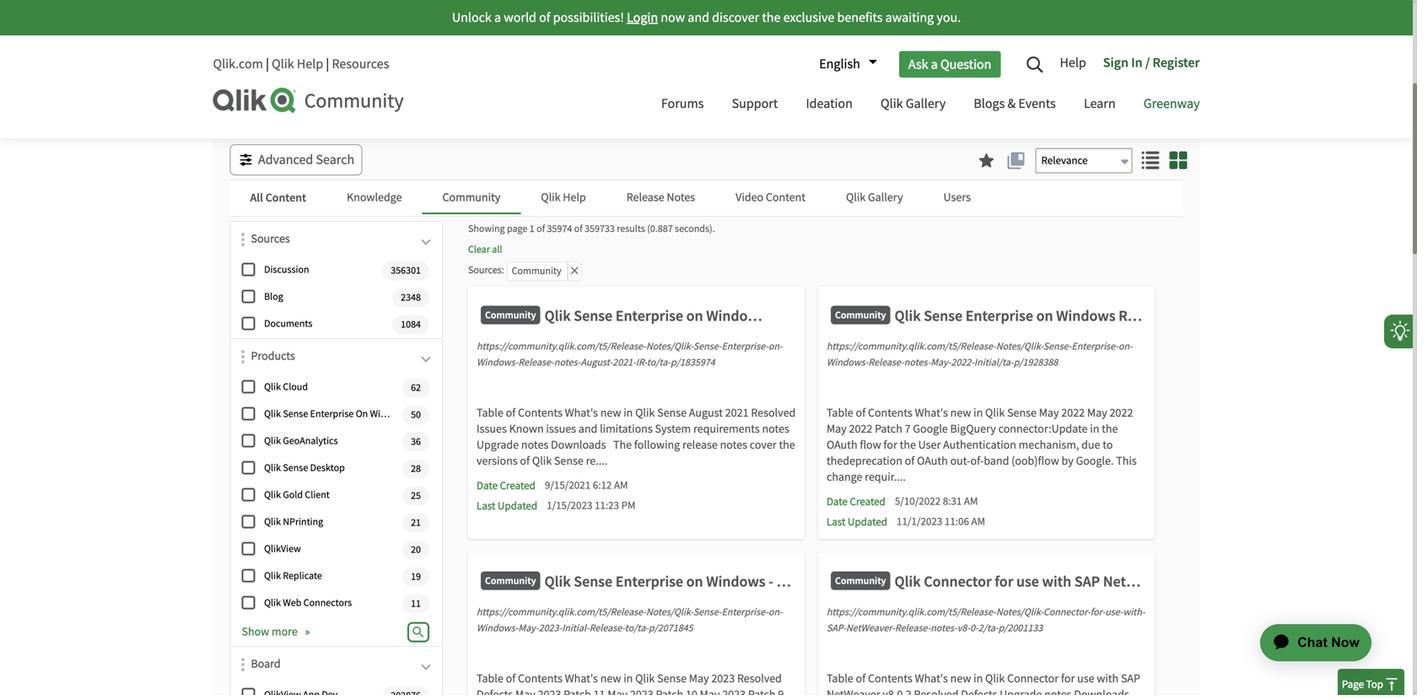 Task type: describe. For each thing, give the bounding box(es) containing it.
enterprise- for 2022
[[1072, 340, 1119, 353]]

p/2001133
[[999, 622, 1043, 635]]

updated for qlik
[[498, 499, 537, 513]]

what's for 7
[[915, 405, 948, 421]]

sense up 'initial-'
[[574, 572, 613, 591]]

sense- for 2023
[[693, 606, 722, 619]]

table for table of contents       what's new in qlik connector for use with sap netweaver v8.0.2    resolved defects    upgrade notes    download
[[827, 671, 853, 686]]

am for re....
[[614, 478, 628, 492]]

on- for table of contents what's new in qlik sense may 2023 resolved defects may 2023 patch 11 may 2023 patch 10 may 2023 patch 
[[769, 606, 783, 619]]

this
[[1116, 453, 1137, 469]]

patch right 10
[[748, 687, 776, 695]]

sources button
[[251, 230, 434, 256]]

notes/qlik- for 2023
[[646, 606, 693, 619]]

community inside community button
[[442, 190, 500, 205]]

0 vertical spatial qlik gallery
[[881, 95, 946, 112]]

0 horizontal spatial connector
[[924, 572, 992, 591]]

2 horizontal spatial release
[[1178, 572, 1228, 591]]

connector:update
[[998, 421, 1088, 437]]

ideation button
[[793, 80, 865, 130]]

qlik connector for use with sap netweaver release notes - v8.0.2 link
[[895, 572, 1317, 599]]

events
[[1019, 95, 1056, 112]]

sense inside table of contents what's new in qlik sense may 2023 resolved defects may 2023 patch 11 may 2023 patch 10 may 2023 patch
[[657, 671, 687, 686]]

page
[[507, 222, 528, 235]]

https://community.qlik.com/t5/release- for 2023
[[477, 606, 646, 619]]

on- for table of contents what's new in qlik sense may 2022 may 2022 may 2022 patch 7 google bigquery connector:update in the oauth flow for the user authentication mechanism, due to thedeprecation of oauth out-of-band (oob)flow by google. this change requir....
[[1119, 340, 1133, 353]]

2 size image from the left
[[1170, 151, 1187, 169]]

sense- for 2021
[[693, 340, 722, 353]]

new for 11
[[600, 671, 621, 686]]

pm
[[621, 499, 636, 512]]

36
[[411, 435, 421, 448]]

sap inside the table of contents       what's new in qlik connector for use with sap netweaver v8.0.2    resolved defects    upgrade notes    download
[[1121, 671, 1141, 686]]

resolved for 2023
[[737, 671, 782, 686]]

notes/qlik- for 2021
[[646, 340, 693, 353]]

video
[[736, 190, 764, 205]]

2022-
[[951, 356, 974, 369]]

sense up system
[[657, 405, 687, 421]]

0 horizontal spatial help
[[297, 55, 323, 73]]

page
[[1342, 677, 1364, 691]]

enterprise- for 2023
[[722, 606, 769, 619]]

products button
[[251, 348, 434, 373]]

video content
[[736, 190, 806, 205]]

to/ta- inside 'https://community.qlik.com/t5/release-notes/qlik-sense-enterprise-on- windows-release-notes-august-2021-ir-to/ta-p/1835974'
[[647, 356, 671, 369]]

support button
[[719, 80, 791, 130]]

you.
[[937, 9, 961, 26]]

(oob)flow
[[1012, 453, 1059, 469]]

board button
[[251, 655, 434, 681]]

to/ta- inside https://community.qlik.com/t5/release-notes/qlik-sense-enterprise-on- windows-may-2023-initial-release-to/ta-p/2071845
[[625, 622, 649, 635]]

by
[[1062, 453, 1074, 469]]

content for video content
[[766, 190, 806, 205]]

0 vertical spatial with
[[1042, 572, 1072, 591]]

&
[[1008, 95, 1016, 112]]

2023-
[[539, 622, 562, 635]]

notes/qlik- for 2022
[[996, 340, 1043, 353]]

last for table of contents what's new in qlik sense may 2022 may 2022 may 2022 patch 7 google bigquery connector:update in the oauth flow for the user authentication mechanism, due to thedeprecation of oauth out-of-band (oob)flow by google. this change requir....
[[827, 515, 846, 529]]

client
[[305, 489, 330, 502]]

resources link
[[332, 55, 389, 73]]

of-
[[971, 453, 984, 469]]

(0.887
[[647, 222, 673, 235]]

2 - from the left
[[1270, 572, 1275, 591]]

advanced search
[[258, 151, 354, 168]]

1084
[[401, 318, 421, 331]]

2 horizontal spatial 11
[[991, 572, 1007, 591]]

bigquery
[[950, 421, 996, 437]]

0 horizontal spatial use
[[1017, 572, 1039, 591]]

2021-
[[613, 356, 636, 369]]

/
[[1145, 54, 1150, 71]]

use-
[[1105, 606, 1123, 619]]

qlik cloud
[[264, 381, 308, 394]]

the up 'google.'
[[1102, 421, 1118, 437]]

user
[[918, 437, 941, 453]]

world
[[504, 9, 536, 26]]

knowledge button
[[327, 181, 422, 214]]

notes/qlik- for use
[[996, 606, 1044, 619]]

qlik web connectors
[[264, 597, 352, 610]]

the right discover
[[762, 9, 781, 26]]

1/15/2023 11:23 pm
[[547, 499, 636, 512]]

qlik inside menu bar
[[881, 95, 903, 112]]

requir....
[[865, 469, 906, 485]]

notes- for patch
[[904, 356, 931, 369]]

11 inside table of contents what's new in qlik sense may 2023 resolved defects may 2023 patch 11 may 2023 patch 10 may 2023 patch
[[594, 687, 605, 695]]

qlik inside table of contents what's new in qlik sense may 2022 may 2022 may 2022 patch 7 google bigquery connector:update in the oauth flow for the user authentication mechanism, due to thedeprecation of oauth out-of-band (oob)flow by google. this change requir....
[[985, 405, 1005, 421]]

1 vertical spatial for
[[995, 572, 1014, 591]]

qlik replicate
[[264, 570, 322, 583]]

cover
[[750, 437, 777, 453]]

table of contents what's new in qlik sense may 2022 may 2022 may 2022 patch 7 google bigquery connector:update in the oauth flow for the user authentication mechanism, due to thedeprecation of oauth out-of-band (oob)flow by google. this change requir....
[[827, 405, 1137, 485]]

change
[[827, 469, 863, 485]]

2 horizontal spatial 2022
[[1110, 405, 1133, 421]]

results
[[617, 222, 645, 235]]

1 | from the left
[[266, 55, 269, 73]]

content for all content
[[265, 190, 306, 205]]

what's for defects
[[915, 671, 948, 686]]

sap-
[[827, 622, 846, 635]]

in inside the table of contents       what's new in qlik connector for use with sap netweaver v8.0.2    resolved defects    upgrade notes    download
[[974, 671, 983, 686]]

0 vertical spatial netweaver
[[1103, 572, 1175, 591]]

:
[[502, 264, 504, 277]]

search inside advanced search 'button'
[[316, 151, 354, 168]]

ask a question
[[908, 55, 992, 73]]

62
[[411, 381, 421, 394]]

qlik inside the table of contents       what's new in qlik connector for use with sap netweaver v8.0.2    resolved defects    upgrade notes    download
[[985, 671, 1005, 686]]

patch left 10
[[656, 687, 683, 695]]

9/15/2021
[[545, 478, 591, 492]]

qlik gold client
[[264, 489, 330, 502]]

google
[[913, 421, 948, 437]]

qlik help link
[[272, 55, 323, 73]]

notes- for and
[[554, 356, 581, 369]]

1 vertical spatial search
[[1128, 84, 1167, 101]]

sense up "qlik gold client"
[[283, 462, 308, 475]]

356301
[[391, 264, 421, 277]]

359733
[[585, 222, 615, 235]]

contents for 2022
[[868, 405, 913, 421]]

nprinting
[[283, 516, 323, 529]]

clear all button
[[468, 242, 502, 258]]

p/1928388
[[1014, 356, 1058, 369]]

for inside the table of contents       what's new in qlik connector for use with sap netweaver v8.0.2    resolved defects    upgrade notes    download
[[1061, 671, 1075, 686]]

21
[[411, 516, 421, 529]]

7
[[905, 421, 911, 437]]

now
[[661, 9, 685, 26]]

sort filter image for products
[[241, 350, 245, 364]]

community button
[[422, 181, 521, 214]]

english button
[[811, 50, 877, 78]]

date for table of contents what's new in qlik sense may 2022 may 2022 may 2022 patch 7 google bigquery connector:update in the oauth flow for the user authentication mechanism, due to thedeprecation of oauth out-of-band (oob)flow by google. this change requir....
[[827, 495, 848, 509]]

issues
[[546, 421, 576, 437]]

sense inside qlik sense enterprise on windows 50
[[283, 408, 308, 421]]

limitations
[[600, 421, 653, 437]]

qlik inside button
[[541, 190, 561, 205]]

what's for 11
[[565, 671, 598, 686]]

connectors
[[304, 597, 352, 610]]

use
[[1015, 52, 1036, 69]]

qlikview
[[264, 543, 301, 556]]

sources :
[[468, 264, 504, 277]]

login
[[627, 9, 658, 26]]

0 horizontal spatial 2022
[[849, 421, 873, 437]]

28
[[411, 462, 421, 475]]

5/10/2022 8:31 am
[[895, 494, 978, 508]]

notes
[[667, 190, 695, 205]]

gallery inside qlik gallery link
[[906, 95, 946, 112]]

11:06
[[945, 515, 969, 529]]

replicate
[[283, 570, 322, 583]]

community inside community qlik connector for use with sap netweaver release notes - v8.0.2
[[835, 574, 886, 587]]

last for table of contents       what's new in qlik sense august 2021    resolved issues    known issues and limitations    system requirements notes upgrade notes    downloads          the following release notes cover the versions of qlik sense re....
[[477, 499, 496, 513]]

date created for table of contents       what's new in qlik sense august 2021    resolved issues    known issues and limitations    system requirements notes upgrade notes    downloads          the following release notes cover the versions of qlik sense re....
[[477, 479, 536, 493]]

upgrade inside the table of contents       what's new in qlik connector for use with sap netweaver v8.0.2    resolved defects    upgrade notes    download
[[1000, 687, 1042, 695]]

notes inside the table of contents       what's new in qlik connector for use with sap netweaver v8.0.2    resolved defects    upgrade notes    download
[[1045, 687, 1072, 695]]

the
[[613, 437, 632, 453]]

1 horizontal spatial on
[[686, 572, 703, 591]]

patch down 'initial-'
[[564, 687, 591, 695]]

english
[[819, 55, 860, 73]]

system
[[655, 421, 691, 437]]

1 horizontal spatial release
[[882, 572, 932, 591]]

v8.0.2 inside the table of contents       what's new in qlik connector for use with sap netweaver v8.0.2    resolved defects    upgrade notes    download
[[883, 687, 912, 695]]

contents for issues
[[518, 405, 563, 421]]

use inside the table of contents       what's new in qlik connector for use with sap netweaver v8.0.2    resolved defects    upgrade notes    download
[[1077, 671, 1095, 686]]

table for table of contents what's new in qlik sense may 2022 may 2022 may 2022 patch 7 google bigquery connector:update in the oauth flow for the user authentication mechanism, due to thedeprecation of oauth out-of-band (oob)flow by google. this change requir....
[[827, 405, 853, 421]]

blogs & events
[[974, 95, 1056, 112]]



Task type: locate. For each thing, give the bounding box(es) containing it.
content right video
[[766, 190, 806, 205]]

table of contents what's new in qlik sense may 2023 resolved defects may 2023 patch 11 may 2023 patch 10 may 2023 patch 
[[477, 671, 794, 695]]

qlik image
[[213, 88, 297, 113]]

0 horizontal spatial date
[[477, 479, 498, 493]]

0 horizontal spatial upgrade
[[477, 437, 519, 453]]

notes/qlik- inside https://community.qlik.com/t5/release-notes/qlik-sense-enterprise-on- windows-release-notes-may-2022-initial/ta-p/1928388
[[996, 340, 1043, 353]]

defects inside the table of contents       what's new in qlik connector for use with sap netweaver v8.0.2    resolved defects    upgrade notes    download
[[961, 687, 998, 695]]

on-
[[769, 340, 783, 353], [1119, 340, 1133, 353], [769, 606, 783, 619]]

2 vertical spatial search
[[316, 151, 354, 168]]

may- inside https://community.qlik.com/t5/release-notes/qlik-sense-enterprise-on- windows-release-notes-may-2022-initial/ta-p/1928388
[[931, 356, 951, 369]]

1 vertical spatial sort filter image
[[241, 658, 245, 671]]

notes-
[[554, 356, 581, 369], [904, 356, 931, 369], [931, 622, 957, 635]]

https://community.qlik.com/t5/release- inside 'https://community.qlik.com/t5/release-notes/qlik-sense-enterprise-on- windows-release-notes-august-2021-ir-to/ta-p/1835974'
[[477, 340, 646, 353]]

new for defects
[[950, 671, 971, 686]]

enterprise- inside 'https://community.qlik.com/t5/release-notes/qlik-sense-enterprise-on- windows-release-notes-august-2021-ir-to/ta-p/1835974'
[[722, 340, 769, 353]]

0 horizontal spatial for
[[884, 437, 897, 453]]

1 horizontal spatial gallery
[[906, 95, 946, 112]]

new down https://community.qlik.com/t5/release-notes/qlik-sense-enterprise-on- windows-may-2023-initial-release-to/ta-p/2071845
[[600, 671, 621, 686]]

in inside table of contents       what's new in qlik sense august 2021    resolved issues    known issues and limitations    system requirements notes upgrade notes    downloads          the following release notes cover the versions of qlik sense re....
[[624, 405, 633, 421]]

created for thedeprecation
[[850, 495, 886, 509]]

2 defects from the left
[[961, 687, 998, 695]]

sense- inside https://community.qlik.com/t5/release-notes/qlik-sense-enterprise-on- windows-release-notes-may-2022-initial/ta-p/1928388
[[1043, 340, 1072, 353]]

contents for v8.0.2
[[868, 671, 913, 686]]

authentication
[[943, 437, 1016, 453]]

for-
[[1091, 606, 1105, 619]]

notes/qlik- inside https://community.qlik.com/t5/release-notes/qlik-sense-enterprise-on- windows-may-2023-initial-release-to/ta-p/2071845
[[646, 606, 693, 619]]

contents inside table of contents what's new in qlik sense may 2023 resolved defects may 2023 patch 11 may 2023 patch 10 may 2023 patch
[[518, 671, 563, 686]]

0 horizontal spatial |
[[266, 55, 269, 73]]

users
[[944, 190, 971, 205]]

notes
[[762, 421, 790, 437], [521, 437, 549, 453], [720, 437, 747, 453], [1231, 572, 1267, 591], [1045, 687, 1072, 695]]

of inside table of contents what's new in qlik sense may 2023 resolved defects may 2023 patch 11 may 2023 patch 10 may 2023 patch
[[506, 671, 516, 686]]

in for flow
[[974, 405, 983, 421]]

windows- for table of contents what's new in qlik sense may 2023 resolved defects may 2023 patch 11 may 2023 patch 10 may 2023 patch 
[[477, 622, 518, 635]]

1 horizontal spatial use
[[1077, 671, 1095, 686]]

new down v8-
[[950, 671, 971, 686]]

am right the 6:12
[[614, 478, 628, 492]]

1 horizontal spatial defects
[[961, 687, 998, 695]]

1 vertical spatial to
[[935, 572, 949, 591]]

1 vertical spatial qlik gallery
[[846, 190, 903, 205]]

use down for-
[[1077, 671, 1095, 686]]

oauth down the user
[[917, 453, 948, 469]]

to/ta- up table of contents what's new in qlik sense may 2023 resolved defects may 2023 patch 11 may 2023 patch 10 may 2023 patch
[[625, 622, 649, 635]]

updated
[[498, 499, 537, 513], [848, 515, 887, 529]]

release- inside 'https://community.qlik.com/t5/release-notes/qlik-sense-enterprise-on- windows-release-notes-august-2021-ir-to/ta-p/1835974'
[[518, 356, 554, 369]]

0 vertical spatial sources
[[251, 231, 290, 246]]

0 horizontal spatial defects
[[477, 687, 513, 695]]

enterprise inside qlik sense enterprise on windows 50
[[310, 408, 354, 421]]

oauth up thedeprecation
[[827, 437, 858, 453]]

1 horizontal spatial windows
[[706, 572, 766, 591]]

date created for table of contents what's new in qlik sense may 2022 may 2022 may 2022 patch 7 google bigquery connector:update in the oauth flow for the user authentication mechanism, due to thedeprecation of oauth out-of-band (oob)flow by google. this change requir....
[[827, 495, 886, 509]]

25
[[411, 489, 421, 502]]

knowledge
[[347, 190, 402, 205]]

notes/qlik- up p/1928388
[[996, 340, 1043, 353]]

connector inside the table of contents       what's new in qlik connector for use with sap netweaver v8.0.2    resolved defects    upgrade notes    download
[[1007, 671, 1059, 686]]

0 horizontal spatial 11
[[411, 597, 421, 610]]

sources down clear all button
[[468, 264, 502, 277]]

on up p/2071845
[[686, 572, 703, 591]]

content right all
[[265, 190, 306, 205]]

0 horizontal spatial last
[[477, 499, 496, 513]]

11
[[991, 572, 1007, 591], [411, 597, 421, 610], [594, 687, 605, 695]]

1 vertical spatial last updated
[[827, 515, 887, 529]]

patch up "https://community.qlik.com/t5/release-notes/qlik-connector-for-use-with- sap-netweaver-release-notes-v8-0-2/ta-p/2001133" on the bottom of page
[[952, 572, 988, 591]]

1 vertical spatial gallery
[[868, 190, 903, 205]]

0 vertical spatial 11
[[991, 572, 1007, 591]]

page top
[[1342, 677, 1384, 691]]

release- inside "https://community.qlik.com/t5/release-notes/qlik-connector-for-use-with- sap-netweaver-release-notes-v8-0-2/ta-p/2001133"
[[895, 622, 931, 635]]

0 horizontal spatial release
[[627, 190, 664, 205]]

1 horizontal spatial date created
[[827, 495, 886, 509]]

netweaver up the with-
[[1103, 572, 1175, 591]]

1 horizontal spatial a
[[931, 55, 938, 73]]

table for table of contents what's new in qlik sense may 2023 resolved defects may 2023 patch 11 may 2023 patch 10 may 2023 patch 
[[477, 671, 503, 686]]

sense down "cloud"
[[283, 408, 308, 421]]

community qlik connector for use with sap netweaver release notes - v8.0.2
[[835, 572, 1317, 591]]

upgrade down p/2001133
[[1000, 687, 1042, 695]]

0 horizontal spatial to
[[935, 572, 949, 591]]

a inside ask a question link
[[931, 55, 938, 73]]

0 vertical spatial to/ta-
[[647, 356, 671, 369]]

may- left initial/ta-
[[931, 356, 951, 369]]

last updated down change
[[827, 515, 887, 529]]

qlik
[[272, 55, 294, 73], [881, 95, 903, 112], [541, 190, 561, 205], [846, 190, 866, 205], [264, 381, 281, 394], [635, 405, 655, 421], [985, 405, 1005, 421], [264, 408, 281, 421], [264, 435, 281, 448], [532, 453, 552, 469], [264, 462, 281, 475], [264, 489, 281, 502], [264, 516, 281, 529], [264, 570, 281, 583], [545, 572, 571, 591], [895, 572, 921, 591], [264, 597, 281, 610], [635, 671, 655, 686], [985, 671, 1005, 686]]

0 horizontal spatial sap
[[1075, 572, 1100, 591]]

help up 35974
[[563, 190, 586, 205]]

windows inside qlik sense enterprise on windows 50
[[370, 408, 409, 421]]

contents inside table of contents what's new in qlik sense may 2022 may 2022 may 2022 patch 7 google bigquery connector:update in the oauth flow for the user authentication mechanism, due to thedeprecation of oauth out-of-band (oob)flow by google. this change requir....
[[868, 405, 913, 421]]

0 horizontal spatial netweaver
[[827, 687, 880, 695]]

new inside table of contents       what's new in qlik sense august 2021    resolved issues    known issues and limitations    system requirements notes upgrade notes    downloads          the following release notes cover the versions of qlik sense re....
[[600, 405, 621, 421]]

0-
[[970, 622, 978, 635]]

notes/qlik- up p/1835974
[[646, 340, 693, 353]]

may- inside https://community.qlik.com/t5/release-notes/qlik-sense-enterprise-on- windows-may-2023-initial-release-to/ta-p/2071845
[[518, 622, 539, 635]]

notes- left 0-
[[931, 622, 957, 635]]

netweaver inside the table of contents       what's new in qlik connector for use with sap netweaver v8.0.2    resolved defects    upgrade notes    download
[[827, 687, 880, 695]]

a right ask
[[931, 55, 938, 73]]

cloud
[[283, 381, 308, 394]]

last updated for table of contents what's new in qlik sense may 2022 may 2022 may 2022 patch 7 google bigquery connector:update in the oauth flow for the user authentication mechanism, due to thedeprecation of oauth out-of-band (oob)flow by google. this change requir....
[[827, 515, 887, 529]]

2 horizontal spatial help
[[1060, 54, 1086, 71]]

1 vertical spatial a
[[931, 55, 938, 73]]

for inside table of contents what's new in qlik sense may 2022 may 2022 may 2022 patch 7 google bigquery connector:update in the oauth flow for the user authentication mechanism, due to thedeprecation of oauth out-of-band (oob)flow by google. this change requir....
[[884, 437, 897, 453]]

in
[[1131, 54, 1143, 71]]

0 vertical spatial enterprise
[[310, 408, 354, 421]]

with-
[[1123, 606, 1145, 619]]

sense up 10
[[657, 671, 687, 686]]

help
[[1060, 54, 1086, 71], [297, 55, 323, 73], [563, 190, 586, 205]]

2 sort filter image from the top
[[241, 658, 245, 671]]

in down https://community.qlik.com/t5/release-notes/qlik-sense-enterprise-on- windows-may-2023-initial-release-to/ta-p/2071845
[[624, 671, 633, 686]]

ask
[[908, 55, 928, 73]]

0 horizontal spatial and
[[579, 421, 598, 437]]

question
[[941, 55, 992, 73]]

0 vertical spatial gallery
[[906, 95, 946, 112]]

the inside table of contents       what's new in qlik sense august 2021    resolved issues    known issues and limitations    system requirements notes upgrade notes    downloads          the following release notes cover the versions of qlik sense re....
[[779, 437, 795, 453]]

https://community.qlik.com/t5/release-notes/qlik-sense-enterprise-on- windows-release-notes-august-2021-ir-to/ta-p/1835974
[[477, 340, 783, 369]]

qlik sense enterprise on windows - may 2023 initial release to patch 11 link
[[545, 572, 1007, 599]]

application
[[1229, 604, 1392, 682]]

and up downloads
[[579, 421, 598, 437]]

0 vertical spatial for
[[884, 437, 897, 453]]

qlik gallery left users at the top of the page
[[846, 190, 903, 205]]

connector up v8-
[[924, 572, 992, 591]]

on- inside https://community.qlik.com/t5/release-notes/qlik-sense-enterprise-on- windows-release-notes-may-2022-initial/ta-p/1928388
[[1119, 340, 1133, 353]]

enterprise- inside https://community.qlik.com/t5/release-notes/qlik-sense-enterprise-on- windows-may-2023-initial-release-to/ta-p/2071845
[[722, 606, 769, 619]]

menu bar containing forums
[[649, 80, 1213, 130]]

size image
[[1142, 151, 1160, 169], [1170, 151, 1187, 169]]

discussion
[[264, 263, 309, 276]]

help left the resources
[[297, 55, 323, 73]]

defects
[[477, 687, 513, 695], [961, 687, 998, 695]]

0 vertical spatial oauth
[[827, 437, 858, 453]]

0 vertical spatial date
[[477, 479, 498, 493]]

50
[[411, 408, 421, 421]]

1 horizontal spatial with
[[1097, 671, 1119, 686]]

to right due
[[1103, 437, 1113, 453]]

date down 'versions'
[[477, 479, 498, 493]]

community inside community qlik sense enterprise on windows - may 2023 initial release to patch 11
[[485, 574, 536, 587]]

search down sign in / register 'link'
[[1128, 84, 1167, 101]]

on- inside https://community.qlik.com/t5/release-notes/qlik-sense-enterprise-on- windows-may-2023-initial-release-to/ta-p/2071845
[[769, 606, 783, 619]]

qlik geoanalytics
[[264, 435, 338, 448]]

register
[[1153, 54, 1200, 71]]

1 vertical spatial am
[[964, 494, 978, 508]]

1 vertical spatial enterprise
[[616, 572, 683, 591]]

qlik gallery down ask
[[881, 95, 946, 112]]

updated down 'versions'
[[498, 499, 537, 513]]

use classic community search
[[1015, 52, 1187, 69]]

what's inside table of contents what's new in qlik sense may 2023 resolved defects may 2023 patch 11 may 2023 patch 10 may 2023 patch
[[565, 671, 598, 686]]

1 vertical spatial date
[[827, 495, 848, 509]]

last updated for table of contents       what's new in qlik sense august 2021    resolved issues    known issues and limitations    system requirements notes upgrade notes    downloads          the following release notes cover the versions of qlik sense re....
[[477, 499, 537, 513]]

and right now on the top left
[[688, 9, 709, 26]]

patch inside table of contents what's new in qlik sense may 2022 may 2022 may 2022 patch 7 google bigquery connector:update in the oauth flow for the user authentication mechanism, due to thedeprecation of oauth out-of-band (oob)flow by google. this change requir....
[[875, 421, 902, 437]]

to inside table of contents what's new in qlik sense may 2022 may 2022 may 2022 patch 7 google bigquery connector:update in the oauth flow for the user authentication mechanism, due to thedeprecation of oauth out-of-band (oob)flow by google. this change requir....
[[1103, 437, 1113, 453]]

2 content from the left
[[766, 190, 806, 205]]

new up "bigquery"
[[950, 405, 971, 421]]

sense- up p/1928388
[[1043, 340, 1072, 353]]

11 down 19
[[411, 597, 421, 610]]

menu bar
[[649, 80, 1213, 130]]

https://community.qlik.com/t5/release- inside https://community.qlik.com/t5/release-notes/qlik-sense-enterprise-on- windows-may-2023-initial-release-to/ta-p/2071845
[[477, 606, 646, 619]]

notes- inside 'https://community.qlik.com/t5/release-notes/qlik-sense-enterprise-on- windows-release-notes-august-2021-ir-to/ta-p/1835974'
[[554, 356, 581, 369]]

new inside table of contents what's new in qlik sense may 2022 may 2022 may 2022 patch 7 google bigquery connector:update in the oauth flow for the user authentication mechanism, due to thedeprecation of oauth out-of-band (oob)flow by google. this change requir....
[[950, 405, 971, 421]]

sense- for 2022
[[1043, 340, 1072, 353]]

https://community.qlik.com/t5/release- for issues
[[477, 340, 646, 353]]

showing
[[468, 222, 505, 235]]

resolved inside the table of contents       what's new in qlik connector for use with sap netweaver v8.0.2    resolved defects    upgrade notes    download
[[914, 687, 959, 695]]

1 vertical spatial oauth
[[917, 453, 948, 469]]

notes- inside "https://community.qlik.com/t5/release-notes/qlik-connector-for-use-with- sap-netweaver-release-notes-v8-0-2/ta-p/2001133"
[[931, 622, 957, 635]]

1 horizontal spatial last
[[827, 515, 846, 529]]

created for qlik
[[500, 479, 536, 493]]

in down 0-
[[974, 671, 983, 686]]

2 | from the left
[[326, 55, 329, 73]]

1 horizontal spatial size image
[[1170, 151, 1187, 169]]

resolved inside table of contents what's new in qlik sense may 2023 resolved defects may 2023 patch 11 may 2023 patch 10 may 2023 patch
[[737, 671, 782, 686]]

showing page 1 of 35974 of 359733 results (0.887 seconds) . clear all
[[468, 222, 715, 256]]

https://community.qlik.com/t5/release- up august-
[[477, 340, 646, 353]]

sources for sources :
[[468, 264, 502, 277]]

0 vertical spatial updated
[[498, 499, 537, 513]]

1 horizontal spatial may-
[[931, 356, 951, 369]]

11/1/2023 11:06 am
[[897, 515, 985, 529]]

ask a question link
[[899, 51, 1001, 77]]

of
[[539, 9, 550, 26], [537, 222, 545, 235], [574, 222, 583, 235], [506, 405, 516, 421], [856, 405, 866, 421], [520, 453, 530, 469], [905, 453, 915, 469], [506, 671, 516, 686], [856, 671, 866, 686]]

of inside the table of contents       what's new in qlik connector for use with sap netweaver v8.0.2    resolved defects    upgrade notes    download
[[856, 671, 866, 686]]

netweaver down netweaver-
[[827, 687, 880, 695]]

table of contents       what's new in qlik sense august 2021    resolved issues    known issues and limitations    system requirements notes upgrade notes    downloads          the following release notes cover the versions of qlik sense re....
[[477, 405, 796, 469]]

0 horizontal spatial -
[[769, 572, 774, 591]]

top
[[1366, 677, 1384, 691]]

https://community.qlik.com/t5/release-
[[477, 340, 646, 353], [827, 340, 996, 353], [477, 606, 646, 619], [827, 606, 996, 619]]

date
[[477, 479, 498, 493], [827, 495, 848, 509]]

upgrade up 'versions'
[[477, 437, 519, 453]]

search right the advanced
[[316, 151, 354, 168]]

release- inside https://community.qlik.com/t5/release-notes/qlik-sense-enterprise-on- windows-may-2023-initial-release-to/ta-p/2071845
[[589, 622, 625, 635]]

learn
[[1084, 95, 1116, 112]]

10
[[686, 687, 698, 695]]

enterprise up https://community.qlik.com/t5/release-notes/qlik-sense-enterprise-on- windows-may-2023-initial-release-to/ta-p/2071845
[[616, 572, 683, 591]]

0 vertical spatial last
[[477, 499, 496, 513]]

new for limitations
[[600, 405, 621, 421]]

sense-
[[693, 340, 722, 353], [1043, 340, 1072, 353], [693, 606, 722, 619]]

1 size image from the left
[[1142, 151, 1160, 169]]

mechanism,
[[1019, 437, 1079, 453]]

for
[[884, 437, 897, 453], [995, 572, 1014, 591], [1061, 671, 1075, 686]]

new up the "limitations"
[[600, 405, 621, 421]]

in up "bigquery"
[[974, 405, 983, 421]]

versions
[[477, 453, 518, 469]]

contents down 2023- in the left bottom of the page
[[518, 671, 563, 686]]

| right qlik.com link at the top left of the page
[[266, 55, 269, 73]]

0 vertical spatial use
[[1017, 572, 1039, 591]]

sort filter image left products
[[241, 350, 245, 364]]

2022
[[1062, 405, 1085, 421], [1110, 405, 1133, 421], [849, 421, 873, 437]]

table inside the table of contents       what's new in qlik connector for use with sap netweaver v8.0.2    resolved defects    upgrade notes    download
[[827, 671, 853, 686]]

sense down downloads
[[554, 453, 584, 469]]

release notes
[[627, 190, 695, 205]]

2021
[[725, 405, 749, 421]]

with down 'use-'
[[1097, 671, 1119, 686]]

v8-
[[957, 622, 970, 635]]

sources for sources
[[251, 231, 290, 246]]

new inside table of contents what's new in qlik sense may 2023 resolved defects may 2023 patch 11 may 2023 patch 10 may 2023 patch
[[600, 671, 621, 686]]

updated for thedeprecation
[[848, 515, 887, 529]]

in for patch
[[624, 671, 633, 686]]

am right 8:31
[[964, 494, 978, 508]]

1 content from the left
[[265, 190, 306, 205]]

2022 up this
[[1110, 405, 1133, 421]]

1 horizontal spatial oauth
[[917, 453, 948, 469]]

greenway
[[1144, 95, 1200, 112]]

1 horizontal spatial last updated
[[827, 515, 887, 529]]

to/ta- right '2021-'
[[647, 356, 671, 369]]

greenway link
[[1131, 80, 1213, 130]]

https://community.qlik.com/t5/release- inside "https://community.qlik.com/t5/release-notes/qlik-connector-for-use-with- sap-netweaver-release-notes-v8-0-2/ta-p/2001133"
[[827, 606, 996, 619]]

v8.0.2
[[1278, 572, 1317, 591], [883, 687, 912, 695]]

table inside table of contents       what's new in qlik sense august 2021    resolved issues    known issues and limitations    system requirements notes upgrade notes    downloads          the following release notes cover the versions of qlik sense re....
[[477, 405, 503, 421]]

sources inside sources "button"
[[251, 231, 290, 246]]

https://community.qlik.com/t5/release- for v8.0.2
[[827, 606, 996, 619]]

to up "https://community.qlik.com/t5/release-notes/qlik-connector-for-use-with- sap-netweaver-release-notes-v8-0-2/ta-p/2001133" on the bottom of page
[[935, 572, 949, 591]]

https://community.qlik.com/t5/release- for 2022
[[827, 340, 996, 353]]

release- left 2022-
[[868, 356, 904, 369]]

table inside table of contents what's new in qlik sense may 2022 may 2022 may 2022 patch 7 google bigquery connector:update in the oauth flow for the user authentication mechanism, due to thedeprecation of oauth out-of-band (oob)flow by google. this change requir....
[[827, 405, 853, 421]]

help inside "link"
[[1060, 54, 1086, 71]]

sense- inside 'https://community.qlik.com/t5/release-notes/qlik-sense-enterprise-on- windows-release-notes-august-2021-ir-to/ta-p/1835974'
[[693, 340, 722, 353]]

0 vertical spatial windows
[[370, 408, 409, 421]]

1 horizontal spatial connector
[[1007, 671, 1059, 686]]

0 vertical spatial sap
[[1075, 572, 1100, 591]]

0 horizontal spatial sources
[[251, 231, 290, 246]]

notes/qlik- inside "https://community.qlik.com/t5/release-notes/qlik-connector-for-use-with- sap-netweaver-release-notes-v8-0-2/ta-p/2001133"
[[996, 606, 1044, 619]]

use
[[1017, 572, 1039, 591], [1077, 671, 1095, 686]]

resolved inside table of contents       what's new in qlik sense august 2021    resolved issues    known issues and limitations    system requirements notes upgrade notes    downloads          the following release notes cover the versions of qlik sense re....
[[751, 405, 796, 421]]

possibilities!
[[553, 9, 624, 26]]

on- for table of contents       what's new in qlik sense august 2021    resolved issues    known issues and limitations    system requirements notes upgrade notes    downloads          the following release notes cover the versions of qlik sense re....
[[769, 340, 783, 353]]

updated down requir....
[[848, 515, 887, 529]]

release- left v8-
[[895, 622, 931, 635]]

2 vertical spatial am
[[971, 515, 985, 529]]

1 vertical spatial may-
[[518, 622, 539, 635]]

https://community.qlik.com/t5/release-notes/qlik-sense-enterprise-on- windows-release-notes-may-2022-initial/ta-p/1928388
[[827, 340, 1133, 369]]

a for ask
[[931, 55, 938, 73]]

1 horizontal spatial and
[[688, 9, 709, 26]]

1 horizontal spatial upgrade
[[1000, 687, 1042, 695]]

new inside the table of contents       what's new in qlik connector for use with sap netweaver v8.0.2    resolved defects    upgrade notes    download
[[950, 671, 971, 686]]

0 horizontal spatial windows
[[370, 408, 409, 421]]

1 vertical spatial last
[[827, 515, 846, 529]]

0 horizontal spatial created
[[500, 479, 536, 493]]

ir-
[[636, 356, 647, 369]]

1 sort filter image from the top
[[241, 350, 245, 364]]

upgrade inside table of contents       what's new in qlik sense august 2021    resolved issues    known issues and limitations    system requirements notes upgrade notes    downloads          the following release notes cover the versions of qlik sense re....
[[477, 437, 519, 453]]

11/1/2023
[[897, 515, 943, 529]]

1 vertical spatial and
[[579, 421, 598, 437]]

contents for 2023
[[518, 671, 563, 686]]

gallery left users at the top of the page
[[868, 190, 903, 205]]

what's inside the table of contents       what's new in qlik connector for use with sap netweaver v8.0.2    resolved defects    upgrade notes    download
[[915, 671, 948, 686]]

with inside the table of contents       what's new in qlik connector for use with sap netweaver v8.0.2    resolved defects    upgrade notes    download
[[1097, 671, 1119, 686]]

for right flow
[[884, 437, 897, 453]]

1 horizontal spatial for
[[995, 572, 1014, 591]]

date down change
[[827, 495, 848, 509]]

sign
[[1103, 54, 1129, 71]]

0 vertical spatial upgrade
[[477, 437, 519, 453]]

release- right 2023- in the left bottom of the page
[[589, 622, 625, 635]]

release
[[627, 190, 664, 205], [882, 572, 932, 591], [1178, 572, 1228, 591]]

0 horizontal spatial date created
[[477, 479, 536, 493]]

sense- up p/1835974
[[693, 340, 722, 353]]

11 down https://community.qlik.com/t5/release-notes/qlik-sense-enterprise-on- windows-may-2023-initial-release-to/ta-p/2071845
[[594, 687, 605, 695]]

1 horizontal spatial sap
[[1121, 671, 1141, 686]]

requirements
[[693, 421, 760, 437]]

community inside community link
[[304, 88, 404, 114]]

9/15/2021 6:12 am
[[545, 478, 628, 492]]

windows- inside 'https://community.qlik.com/t5/release-notes/qlik-sense-enterprise-on- windows-release-notes-august-2021-ir-to/ta-p/1835974'
[[477, 356, 518, 369]]

sap down the with-
[[1121, 671, 1141, 686]]

table inside table of contents what's new in qlik sense may 2023 resolved defects may 2023 patch 11 may 2023 patch 10 may 2023 patch
[[477, 671, 503, 686]]

defects inside table of contents what's new in qlik sense may 2023 resolved defects may 2023 patch 11 may 2023 patch 10 may 2023 patch
[[477, 687, 513, 695]]

windows- for table of contents what's new in qlik sense may 2022 may 2022 may 2022 patch 7 google bigquery connector:update in the oauth flow for the user authentication mechanism, due to thedeprecation of oauth out-of-band (oob)flow by google. this change requir....
[[827, 356, 868, 369]]

unlock
[[452, 9, 492, 26]]

11 up "https://community.qlik.com/t5/release-notes/qlik-connector-for-use-with- sap-netweaver-release-notes-v8-0-2/ta-p/2001133" on the bottom of page
[[991, 572, 1007, 591]]

release- left august-
[[518, 356, 554, 369]]

last updated down 'versions'
[[477, 499, 537, 513]]

sense- inside https://community.qlik.com/t5/release-notes/qlik-sense-enterprise-on- windows-may-2023-initial-release-to/ta-p/2071845
[[693, 606, 722, 619]]

exclusive
[[783, 9, 835, 26]]

windows- inside https://community.qlik.com/t5/release-notes/qlik-sense-enterprise-on- windows-release-notes-may-2022-initial/ta-p/1928388
[[827, 356, 868, 369]]

a left world
[[494, 9, 501, 26]]

0 horizontal spatial oauth
[[827, 437, 858, 453]]

8:31
[[943, 494, 962, 508]]

in up due
[[1090, 421, 1100, 437]]

created down 'versions'
[[500, 479, 536, 493]]

what's inside table of contents what's new in qlik sense may 2022 may 2022 may 2022 patch 7 google bigquery connector:update in the oauth flow for the user authentication mechanism, due to thedeprecation of oauth out-of-band (oob)flow by google. this change requir....
[[915, 405, 948, 421]]

contents down netweaver-
[[868, 671, 913, 686]]

0 vertical spatial search
[[1149, 52, 1187, 69]]

windows- for table of contents       what's new in qlik sense august 2021    resolved issues    known issues and limitations    system requirements notes upgrade notes    downloads          the following release notes cover the versions of qlik sense re....
[[477, 356, 518, 369]]

contents up known
[[518, 405, 563, 421]]

with up connector-
[[1042, 572, 1072, 591]]

1 horizontal spatial help
[[563, 190, 586, 205]]

in for the
[[624, 405, 633, 421]]

date for table of contents       what's new in qlik sense august 2021    resolved issues    known issues and limitations    system requirements notes upgrade notes    downloads          the following release notes cover the versions of qlik sense re....
[[477, 479, 498, 493]]

what's inside table of contents       what's new in qlik sense august 2021    resolved issues    known issues and limitations    system requirements notes upgrade notes    downloads          the following release notes cover the versions of qlik sense re....
[[565, 405, 598, 421]]

sort filter image
[[241, 233, 245, 246]]

0 horizontal spatial v8.0.2
[[883, 687, 912, 695]]

resolved for 2021
[[751, 405, 796, 421]]

https://community.qlik.com/t5/release-notes/qlik-sense-enterprise-on- windows-may-2023-initial-release-to/ta-p/2071845
[[477, 606, 783, 635]]

re....
[[586, 453, 608, 469]]

1 vertical spatial windows
[[706, 572, 766, 591]]

sense- down community qlik sense enterprise on windows - may 2023 initial release to patch 11
[[693, 606, 722, 619]]

table for table of contents       what's new in qlik sense august 2021    resolved issues    known issues and limitations    system requirements notes upgrade notes    downloads          the following release notes cover the versions of qlik sense re....
[[477, 405, 503, 421]]

created down requir....
[[850, 495, 886, 509]]

date created down 'versions'
[[477, 479, 536, 493]]

0 horizontal spatial enterprise
[[310, 408, 354, 421]]

desktop
[[310, 462, 345, 475]]

help inside button
[[563, 190, 586, 205]]

qlik inside table of contents what's new in qlik sense may 2023 resolved defects may 2023 patch 11 may 2023 patch 10 may 2023 patch
[[635, 671, 655, 686]]

notes- left 2022-
[[904, 356, 931, 369]]

on- inside 'https://community.qlik.com/t5/release-notes/qlik-sense-enterprise-on- windows-release-notes-august-2021-ir-to/ta-p/1835974'
[[769, 340, 783, 353]]

1 vertical spatial 11
[[411, 597, 421, 610]]

qlik inside qlik sense enterprise on windows 50
[[264, 408, 281, 421]]

contents inside table of contents       what's new in qlik sense august 2021    resolved issues    known issues and limitations    system requirements notes upgrade notes    downloads          the following release notes cover the versions of qlik sense re....
[[518, 405, 563, 421]]

sort filter image for board
[[241, 658, 245, 671]]

1/15/2023
[[547, 499, 593, 512]]

last down change
[[827, 515, 846, 529]]

1 - from the left
[[769, 572, 774, 591]]

for down connector-
[[1061, 671, 1075, 686]]

2022 up flow
[[849, 421, 873, 437]]

release- inside https://community.qlik.com/t5/release-notes/qlik-sense-enterprise-on- windows-release-notes-may-2022-initial/ta-p/1928388
[[868, 356, 904, 369]]

what's for limitations
[[565, 405, 598, 421]]

35974
[[547, 222, 572, 235]]

contents up 7
[[868, 405, 913, 421]]

date created down change
[[827, 495, 886, 509]]

1 horizontal spatial netweaver
[[1103, 572, 1175, 591]]

advanced
[[258, 151, 313, 168]]

1 vertical spatial updated
[[848, 515, 887, 529]]

out-
[[950, 453, 971, 469]]

notes- left '2021-'
[[554, 356, 581, 369]]

page top button
[[1338, 669, 1405, 695]]

0 vertical spatial resolved
[[751, 405, 796, 421]]

more
[[272, 624, 298, 639]]

on inside qlik sense enterprise on windows 50
[[356, 408, 368, 421]]

patch
[[875, 421, 902, 437], [952, 572, 988, 591], [564, 687, 591, 695], [656, 687, 683, 695], [748, 687, 776, 695]]

contents inside the table of contents       what's new in qlik connector for use with sap netweaver v8.0.2    resolved defects    upgrade notes    download
[[868, 671, 913, 686]]

learn button
[[1071, 80, 1128, 130]]

am right 11:06
[[971, 515, 985, 529]]

notes/qlik- inside 'https://community.qlik.com/t5/release-notes/qlik-sense-enterprise-on- windows-release-notes-august-2021-ir-to/ta-p/1835974'
[[646, 340, 693, 353]]

search
[[1149, 52, 1187, 69], [1128, 84, 1167, 101], [316, 151, 354, 168]]

the right cover
[[779, 437, 795, 453]]

the down 7
[[900, 437, 916, 453]]

and inside table of contents       what's new in qlik sense august 2021    resolved issues    known issues and limitations    system requirements notes upgrade notes    downloads          the following release notes cover the versions of qlik sense re....
[[579, 421, 598, 437]]

1 vertical spatial resolved
[[737, 671, 782, 686]]

help left sign
[[1060, 54, 1086, 71]]

sense inside table of contents what's new in qlik sense may 2022 may 2022 may 2022 patch 7 google bigquery connector:update in the oauth flow for the user authentication mechanism, due to thedeprecation of oauth out-of-band (oob)flow by google. this change requir....
[[1007, 405, 1037, 421]]

notes/qlik- up p/2071845
[[646, 606, 693, 619]]

0 vertical spatial date created
[[477, 479, 536, 493]]

1 horizontal spatial date
[[827, 495, 848, 509]]

1 vertical spatial connector
[[1007, 671, 1059, 686]]

1 horizontal spatial to
[[1103, 437, 1113, 453]]

0 horizontal spatial size image
[[1142, 151, 1160, 169]]

gallery down ask
[[906, 95, 946, 112]]

last down 'versions'
[[477, 499, 496, 513]]

https://community.qlik.com/t5/release- inside https://community.qlik.com/t5/release-notes/qlik-sense-enterprise-on- windows-release-notes-may-2022-initial/ta-p/1928388
[[827, 340, 996, 353]]

1 horizontal spatial v8.0.2
[[1278, 572, 1317, 591]]

band
[[984, 453, 1009, 469]]

qlik help
[[541, 190, 586, 205]]

a for unlock
[[494, 9, 501, 26]]

enterprise- for 2021
[[722, 340, 769, 353]]

sources right sort filter image
[[251, 231, 290, 246]]

0 horizontal spatial may-
[[518, 622, 539, 635]]

enterprise- inside https://community.qlik.com/t5/release-notes/qlik-sense-enterprise-on- windows-release-notes-may-2022-initial/ta-p/1928388
[[1072, 340, 1119, 353]]

1 horizontal spatial |
[[326, 55, 329, 73]]

2 vertical spatial resolved
[[914, 687, 959, 695]]

0 vertical spatial and
[[688, 9, 709, 26]]

am for oauth
[[964, 494, 978, 508]]

0 vertical spatial v8.0.2
[[1278, 572, 1317, 591]]

new for 7
[[950, 405, 971, 421]]

notes- inside https://community.qlik.com/t5/release-notes/qlik-sense-enterprise-on- windows-release-notes-may-2022-initial/ta-p/1928388
[[904, 356, 931, 369]]

1 defects from the left
[[477, 687, 513, 695]]

windows- inside https://community.qlik.com/t5/release-notes/qlik-sense-enterprise-on- windows-may-2023-initial-release-to/ta-p/2071845
[[477, 622, 518, 635]]

0 vertical spatial am
[[614, 478, 628, 492]]

1 horizontal spatial updated
[[848, 515, 887, 529]]

0 horizontal spatial a
[[494, 9, 501, 26]]

sort filter image
[[241, 350, 245, 364], [241, 658, 245, 671]]

in inside table of contents what's new in qlik sense may 2023 resolved defects may 2023 patch 11 may 2023 patch 10 may 2023 patch
[[624, 671, 633, 686]]

use up p/2001133
[[1017, 572, 1039, 591]]

all content button
[[230, 181, 327, 216]]

0 horizontal spatial gallery
[[868, 190, 903, 205]]

1 horizontal spatial 2022
[[1062, 405, 1085, 421]]



Task type: vqa. For each thing, say whether or not it's contained in the screenshot.
topmost Updated
yes



